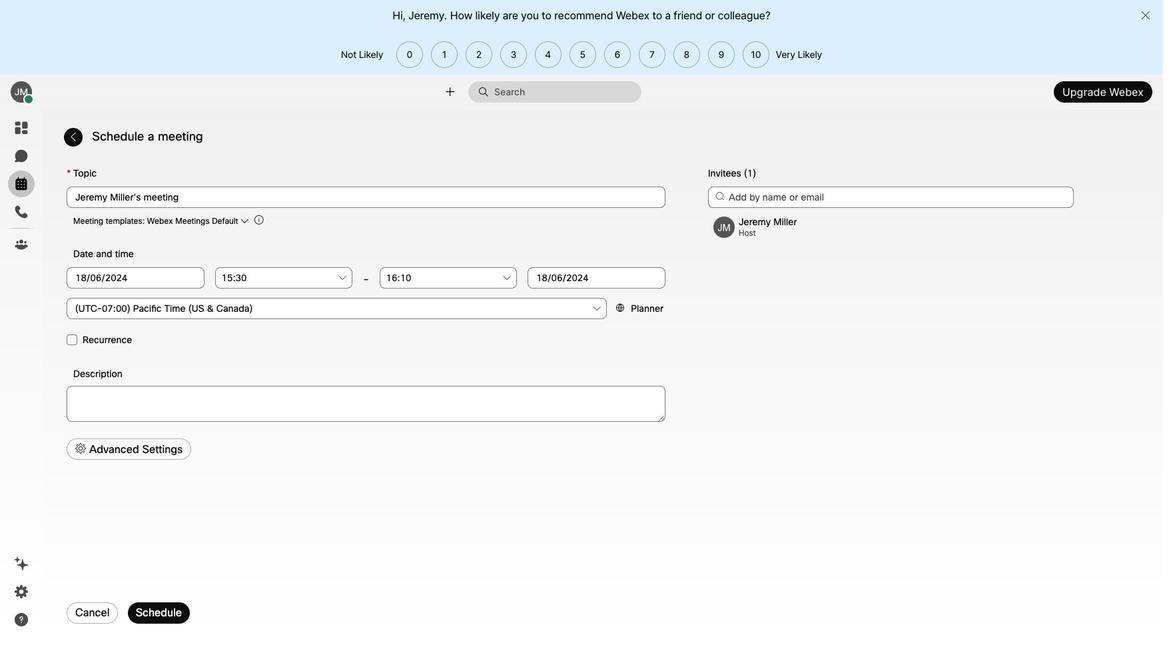 Task type: describe. For each thing, give the bounding box(es) containing it.
messaging, has no new notifications image
[[13, 148, 29, 164]]

webex tab list
[[8, 115, 35, 258]]

how likely are you to recommend webex to a friend or colleague? score webex from 0 to 10, 0 is not likely and 10 is very likely. toolbar
[[392, 41, 770, 68]]

settings image
[[13, 584, 29, 600]]

teams, has no new notifications image
[[13, 237, 29, 253]]

what's new image
[[13, 556, 29, 572]]

dashboard image
[[13, 120, 29, 136]]



Task type: locate. For each thing, give the bounding box(es) containing it.
wrapper image right connect people icon
[[478, 87, 494, 97]]

wrapper image up the dashboard image
[[24, 95, 33, 104]]

1 horizontal spatial wrapper image
[[478, 87, 494, 97]]

meetings image
[[13, 176, 29, 192]]

calls image
[[13, 204, 29, 220]]

wrapper image
[[478, 87, 494, 97], [24, 95, 33, 104]]

help image
[[13, 612, 29, 628]]

navigation
[[0, 109, 43, 645]]

0 horizontal spatial wrapper image
[[24, 95, 33, 104]]

close rating section image
[[1141, 10, 1151, 21]]

connect people image
[[444, 86, 457, 98]]



